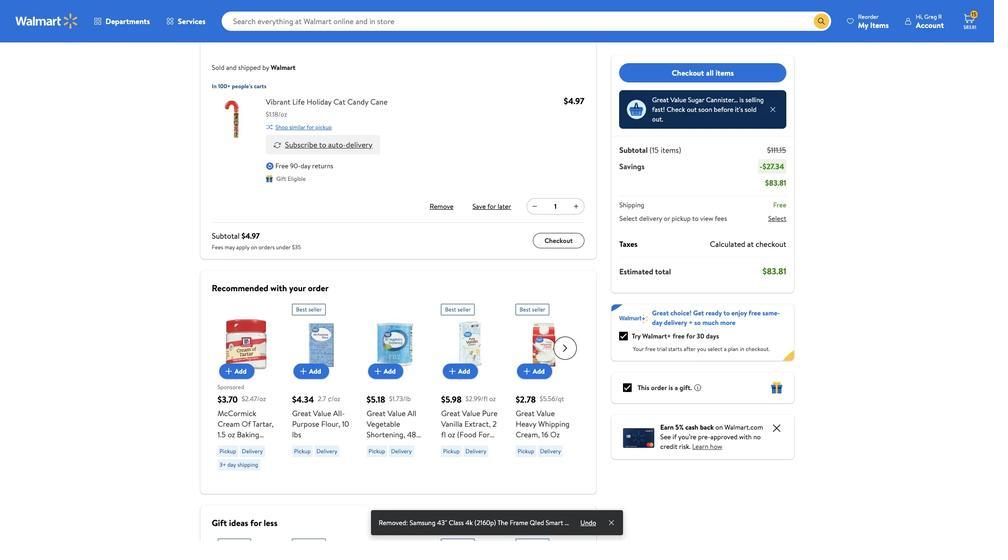 Task type: describe. For each thing, give the bounding box(es) containing it.
3+ day shipping
[[220, 460, 258, 468]]

add button for $2.78
[[518, 363, 553, 379]]

add inside $5.18 group
[[384, 366, 396, 376]]

delivery for $3.70
[[242, 447, 263, 455]]

Your free trial starts after you select a plan in checkout. checkbox
[[620, 332, 628, 340]]

may
[[225, 243, 235, 251]]

can
[[376, 440, 389, 450]]

learn more about gifting image
[[694, 384, 702, 392]]

in 100+ people's carts
[[212, 82, 267, 90]]

add for $2.78
[[533, 366, 545, 376]]

shop similar for pickup button
[[276, 123, 340, 131]]

departments
[[106, 16, 150, 27]]

Search search field
[[222, 12, 832, 31]]

shipping
[[238, 460, 258, 468]]

so
[[695, 318, 701, 327]]

cane
[[371, 96, 388, 107]]

oz
[[551, 429, 560, 440]]

90-
[[290, 161, 301, 171]]

learn
[[692, 442, 709, 451]]

before
[[714, 105, 734, 114]]

reorder
[[859, 12, 879, 20]]

try walmart+ free for 30 days
[[632, 331, 719, 341]]

cash
[[686, 422, 699, 432]]

is inside great value sugar cannister... is selling fast! check out soon before it's sold out.
[[740, 95, 744, 105]]

at
[[747, 239, 754, 249]]

1 horizontal spatial a
[[724, 345, 727, 353]]

0 vertical spatial order
[[308, 282, 329, 294]]

purpose
[[292, 418, 320, 429]]

you
[[697, 345, 707, 353]]

save for later button
[[471, 198, 513, 214]]

check
[[667, 105, 685, 114]]

clear search field text image
[[803, 17, 810, 25]]

subtotal for subtotal $4.97 fees may apply on orders under $35
[[212, 230, 240, 241]]

for inside banner
[[687, 331, 695, 341]]

pure
[[482, 408, 498, 418]]

to for great
[[724, 308, 730, 318]]

value inside $4.34 2.7 ¢/oz great value all- purpose flour, 10 lbs
[[313, 408, 331, 418]]

vanilla
[[441, 418, 463, 429]]

4k
[[466, 518, 473, 528]]

best for $2.78
[[520, 305, 531, 313]]

add button inside $5.18 group
[[368, 363, 404, 379]]

items)
[[661, 145, 682, 155]]

$3.70
[[218, 393, 238, 405]]

checkout for checkout
[[545, 236, 573, 245]]

r
[[939, 12, 943, 20]]

gift eligible
[[277, 174, 306, 183]]

best seller for $5.98
[[445, 305, 471, 313]]

starts
[[668, 345, 682, 353]]

checkout for checkout all items
[[672, 67, 704, 78]]

delivery for $5.18
[[391, 447, 412, 455]]

1 horizontal spatial free
[[673, 331, 685, 341]]

$27.34
[[763, 161, 785, 172]]

risk.
[[679, 442, 691, 451]]

plan
[[728, 345, 739, 353]]

later
[[498, 201, 512, 211]]

powder
[[218, 440, 243, 450]]

for inside button
[[488, 201, 496, 211]]

pickup for or
[[672, 214, 691, 223]]

seller for $2.78
[[532, 305, 546, 313]]

in 100+ people's carts alert
[[212, 77, 267, 92]]

similar
[[290, 123, 306, 131]]

hi, greg r account
[[916, 12, 945, 30]]

nw
[[328, 17, 341, 28]]

your free trial starts after you select a plan in checkout.
[[633, 345, 770, 353]]

increase quantity vibrant life holiday cat candy cane, current quantity 1 image
[[573, 202, 580, 210]]

oz right fl
[[448, 429, 455, 440]]

15
[[972, 10, 977, 18]]

subtotal for subtotal (15 items)
[[620, 145, 648, 155]]

free inside great choice! get ready to enjoy free same- day delivery + so much more
[[749, 308, 761, 318]]

best seller for $4.34
[[296, 305, 322, 313]]

add to cart image for $4.34
[[298, 365, 309, 377]]

$5.18 group
[[367, 300, 424, 461]]

next slide for horizontalscrollerrecommendations list image
[[554, 336, 577, 360]]

oz up pure on the bottom of the page
[[490, 394, 496, 404]]

checkout all items
[[672, 67, 734, 78]]

subscribe to auto-delivery
[[285, 139, 373, 150]]

1.5
[[218, 429, 226, 440]]

0 vertical spatial with
[[271, 282, 287, 294]]

close nudge image
[[769, 106, 777, 113]]

2 vertical spatial free
[[645, 345, 656, 353]]

vibrant life holiday cat candy cane $1.18/oz
[[266, 96, 388, 119]]

$5.18
[[367, 393, 386, 405]]

whipping
[[539, 418, 570, 429]]

select button
[[768, 214, 787, 223]]

gift.
[[680, 383, 692, 392]]

for left less
[[251, 517, 262, 529]]

$35
[[292, 243, 301, 251]]

1 vertical spatial is
[[669, 383, 673, 392]]

add for $5.98
[[458, 366, 471, 376]]

$5.98 $2.99/fl oz great value pure vanilla extract, 2 fl oz (food form: liquid)
[[441, 393, 499, 450]]

$4.97 inside subtotal $4.97 fees may apply on orders under $35
[[242, 230, 260, 241]]

and
[[226, 63, 237, 72]]

with inside see if you're pre-approved with no credit risk.
[[739, 432, 752, 442]]

tartar,
[[253, 418, 274, 429]]

it's
[[735, 105, 743, 114]]

2.7
[[318, 394, 326, 404]]

great value sugar cannister... is selling fast! check out soon before it's sold out.
[[652, 95, 764, 124]]

1
[[555, 201, 557, 211]]

value inside $5.18 $1.73/lb great value all vegetable shortening, 48 oz can
[[388, 408, 406, 418]]

enjoy
[[732, 308, 747, 318]]

great inside great choice! get ready to enjoy free same- day delivery + so much more
[[652, 308, 669, 318]]

eligible
[[288, 174, 306, 183]]

great inside great value sugar cannister... is selling fast! check out soon before it's sold out.
[[652, 95, 669, 105]]

shop
[[276, 123, 288, 131]]

your
[[633, 345, 644, 353]]

pickup for $2.78
[[518, 447, 535, 455]]

shortening,
[[367, 429, 406, 440]]

$2.78 group
[[516, 300, 573, 461]]

qled
[[530, 518, 544, 528]]

free for free
[[774, 200, 787, 210]]

to inside button
[[319, 139, 327, 150]]

no
[[754, 432, 761, 442]]

$1.18/oz
[[266, 109, 287, 119]]

$5.18 $1.73/lb great value all vegetable shortening, 48 oz can
[[367, 393, 417, 450]]

free 90-day returns
[[276, 161, 334, 171]]

dismiss capital one banner image
[[771, 422, 783, 434]]

estimated total
[[620, 266, 671, 277]]

seller for $4.34
[[309, 305, 322, 313]]

checkout.
[[746, 345, 770, 353]]

carts
[[254, 82, 267, 90]]

oz inside sponsored $3.70 $2.47/oz mccormick cream of tartar, 1.5 oz baking powder
[[228, 429, 235, 440]]

gifting image
[[771, 382, 783, 393]]

in
[[740, 345, 745, 353]]

$2.47/oz
[[242, 394, 266, 404]]

earn
[[660, 422, 674, 432]]

checkout
[[756, 239, 787, 249]]

value inside great value sugar cannister... is selling fast! check out soon before it's sold out.
[[671, 95, 687, 105]]

Walmart Site-Wide search field
[[222, 12, 832, 31]]

apply
[[236, 243, 250, 251]]

best seller for $2.78
[[520, 305, 546, 313]]

add to cart image for add button inside the "$5.98" group
[[447, 365, 458, 377]]

walmart plus image
[[620, 314, 648, 324]]

out
[[687, 105, 697, 114]]

add to cart image inside $5.18 group
[[372, 365, 384, 377]]

(2160p)
[[475, 518, 496, 528]]

value inside $5.98 $2.99/fl oz great value pure vanilla extract, 2 fl oz (food form: liquid)
[[462, 408, 481, 418]]

-
[[760, 161, 763, 172]]

class
[[449, 518, 464, 528]]

1600 pennsylvania ave nw
[[251, 17, 341, 28]]

great inside $2.78 $5.56/qt great value heavy whipping cream, 16 oz
[[516, 408, 535, 418]]

$2.99/fl
[[466, 394, 488, 404]]

great inside $5.98 $2.99/fl oz great value pure vanilla extract, 2 fl oz (food form: liquid)
[[441, 408, 460, 418]]

add inside $3.70 group
[[235, 366, 247, 376]]

-$27.34
[[760, 161, 785, 172]]

this order is a gift.
[[638, 383, 692, 392]]

fast!
[[652, 105, 665, 114]]

gift for gift ideas for less
[[212, 517, 227, 529]]

cat
[[334, 96, 346, 107]]

¢/oz
[[328, 394, 341, 404]]

delivery inside great choice! get ready to enjoy free same- day delivery + so much more
[[664, 318, 687, 327]]

baking
[[237, 429, 259, 440]]



Task type: vqa. For each thing, say whether or not it's contained in the screenshot.
Taxes
yes



Task type: locate. For each thing, give the bounding box(es) containing it.
items
[[716, 67, 734, 78]]

1 horizontal spatial day
[[301, 161, 311, 171]]

value down $5.56/qt
[[537, 408, 555, 418]]

in
[[212, 82, 217, 90]]

2 best from the left
[[445, 305, 456, 313]]

0 vertical spatial on
[[251, 243, 257, 251]]

48
[[407, 429, 416, 440]]

0 horizontal spatial a
[[675, 383, 678, 392]]

seller
[[309, 305, 322, 313], [458, 305, 471, 313], [532, 305, 546, 313]]

gift ideas for less
[[212, 517, 278, 529]]

extract,
[[465, 418, 491, 429]]

4 pickup from the left
[[443, 447, 460, 455]]

select down shipping on the top of page
[[620, 214, 638, 223]]

decrease quantity vibrant life holiday cat candy cane, current quantity 1 image
[[531, 202, 539, 210]]

0 vertical spatial day
[[301, 161, 311, 171]]

1 vertical spatial $83.81
[[765, 177, 787, 188]]

less than x qty image
[[627, 100, 647, 119]]

0 horizontal spatial on
[[251, 243, 257, 251]]

delivery inside $5.18 group
[[391, 447, 412, 455]]

pennsylvania
[[269, 17, 312, 28]]

to inside great choice! get ready to enjoy free same- day delivery + so much more
[[724, 308, 730, 318]]

2 horizontal spatial seller
[[532, 305, 546, 313]]

best seller inside "$2.78" group
[[520, 305, 546, 313]]

add to cart image inside $3.70 group
[[223, 365, 235, 377]]

is left gift.
[[669, 383, 673, 392]]

checkout inside 'button'
[[545, 236, 573, 245]]

0 horizontal spatial free
[[276, 161, 289, 171]]

delivery inside $3.70 group
[[242, 447, 263, 455]]

delivery up "try walmart+ free for 30 days"
[[664, 318, 687, 327]]

1 add to cart image from the left
[[298, 365, 309, 377]]

fulfillment logo image
[[212, 0, 240, 23]]

subtotal up the savings
[[620, 145, 648, 155]]

pickup for $5.98
[[443, 447, 460, 455]]

ave
[[313, 17, 326, 28]]

select up checkout
[[768, 214, 787, 223]]

1 vertical spatial to
[[692, 214, 699, 223]]

1 horizontal spatial to
[[692, 214, 699, 223]]

great up out.
[[652, 95, 669, 105]]

pickup
[[316, 123, 332, 131], [672, 214, 691, 223]]

1 horizontal spatial add to cart image
[[372, 365, 384, 377]]

43"
[[437, 518, 447, 528]]

1 vertical spatial $4.97
[[242, 230, 260, 241]]

2 vertical spatial day
[[228, 460, 236, 468]]

0 horizontal spatial $4.97
[[242, 230, 260, 241]]

1 horizontal spatial gift
[[277, 174, 286, 183]]

1 vertical spatial subtotal
[[212, 230, 240, 241]]

1 horizontal spatial best seller
[[445, 305, 471, 313]]

great down $5.18
[[367, 408, 386, 418]]

1600
[[251, 17, 267, 28]]

1 add from the left
[[235, 366, 247, 376]]

shipped
[[238, 63, 261, 72]]

1 vertical spatial free
[[774, 200, 787, 210]]

best seller inside "$5.98" group
[[445, 305, 471, 313]]

2 horizontal spatial free
[[749, 308, 761, 318]]

oz inside $5.18 $1.73/lb great value all vegetable shortening, 48 oz can
[[367, 440, 374, 450]]

3 add button from the left
[[368, 363, 404, 379]]

add button for $4.34
[[294, 363, 329, 379]]

add to cart image up $4.34
[[298, 365, 309, 377]]

delivery down candy
[[346, 139, 373, 150]]

best inside $4.34 group
[[296, 305, 307, 313]]

sponsored
[[218, 383, 244, 391]]

1 vertical spatial pickup
[[672, 214, 691, 223]]

delivery up shipping
[[242, 447, 263, 455]]

best seller inside $4.34 group
[[296, 305, 322, 313]]

add to cart image inside "$5.98" group
[[447, 365, 458, 377]]

5 pickup from the left
[[518, 447, 535, 455]]

great left choice!
[[652, 308, 669, 318]]

to left enjoy
[[724, 308, 730, 318]]

pickup inside "$2.78" group
[[518, 447, 535, 455]]

2 seller from the left
[[458, 305, 471, 313]]

approved
[[711, 432, 738, 442]]

same-
[[763, 308, 780, 318]]

1 vertical spatial checkout
[[545, 236, 573, 245]]

1 vertical spatial delivery
[[639, 214, 662, 223]]

2
[[493, 418, 497, 429]]

add button up $4.34
[[294, 363, 329, 379]]

1 seller from the left
[[309, 305, 322, 313]]

great
[[652, 95, 669, 105], [652, 308, 669, 318], [292, 408, 311, 418], [367, 408, 386, 418], [441, 408, 460, 418], [516, 408, 535, 418]]

delivery for $2.78
[[540, 447, 561, 455]]

free right enjoy
[[749, 308, 761, 318]]

add button up $5.18
[[368, 363, 404, 379]]

delivery inside "$5.98" group
[[466, 447, 487, 455]]

1 add to cart image from the left
[[223, 365, 235, 377]]

recommended with your order
[[212, 282, 329, 294]]

0 horizontal spatial with
[[271, 282, 287, 294]]

seller for $5.98
[[458, 305, 471, 313]]

add to cart image
[[298, 365, 309, 377], [372, 365, 384, 377], [521, 365, 533, 377]]

returns
[[312, 161, 334, 171]]

for right save
[[488, 201, 496, 211]]

value inside $2.78 $5.56/qt great value heavy whipping cream, 16 oz
[[537, 408, 555, 418]]

delivery for $4.34
[[317, 447, 338, 455]]

with left no at bottom right
[[739, 432, 752, 442]]

0 vertical spatial subtotal
[[620, 145, 648, 155]]

try
[[632, 331, 641, 341]]

pickup down cream,
[[518, 447, 535, 455]]

for
[[307, 123, 314, 131], [488, 201, 496, 211], [687, 331, 695, 341], [251, 517, 262, 529]]

5 delivery from the left
[[540, 447, 561, 455]]

$2.78
[[516, 393, 536, 405]]

candy
[[348, 96, 369, 107]]

pickup inside "$5.98" group
[[443, 447, 460, 455]]

10
[[342, 418, 349, 429]]

auto-
[[328, 139, 346, 150]]

5 add from the left
[[533, 366, 545, 376]]

checkout inside button
[[672, 67, 704, 78]]

of
[[242, 418, 251, 429]]

gift right 'gifteligibleicon'
[[277, 174, 286, 183]]

2 horizontal spatial day
[[652, 318, 662, 327]]

pickup inside $3.70 group
[[220, 447, 236, 455]]

delivery left or
[[639, 214, 662, 223]]

banner containing great choice! get ready to enjoy free same- day delivery + so much more
[[612, 304, 794, 361]]

get
[[693, 308, 704, 318]]

add to cart image
[[223, 365, 235, 377], [447, 365, 458, 377]]

to left the auto-
[[319, 139, 327, 150]]

oz
[[490, 394, 496, 404], [228, 429, 235, 440], [448, 429, 455, 440], [367, 440, 374, 450]]

1 pickup from the left
[[220, 447, 236, 455]]

pickup up 3+
[[220, 447, 236, 455]]

how
[[710, 442, 722, 451]]

back
[[700, 422, 714, 432]]

orders
[[259, 243, 275, 251]]

free for free 90-day returns
[[276, 161, 289, 171]]

add button up $5.98
[[443, 363, 478, 379]]

0 horizontal spatial add to cart image
[[298, 365, 309, 377]]

add button up $2.78 at the right
[[518, 363, 553, 379]]

on right back
[[716, 422, 723, 432]]

add for $4.34
[[309, 366, 321, 376]]

pickup up subscribe to auto-delivery button
[[316, 123, 332, 131]]

seller inside "$2.78" group
[[532, 305, 546, 313]]

sold and shipped by walmart
[[212, 63, 296, 72]]

1 horizontal spatial on
[[716, 422, 723, 432]]

0 vertical spatial is
[[740, 95, 744, 105]]

1 horizontal spatial subtotal
[[620, 145, 648, 155]]

1 horizontal spatial order
[[651, 383, 667, 392]]

0 vertical spatial checkout
[[672, 67, 704, 78]]

checkout
[[672, 67, 704, 78], [545, 236, 573, 245]]

4 add from the left
[[458, 366, 471, 376]]

add inside "$2.78" group
[[533, 366, 545, 376]]

1 best from the left
[[296, 305, 307, 313]]

0 horizontal spatial is
[[669, 383, 673, 392]]

add up sponsored
[[235, 366, 247, 376]]

1 horizontal spatial is
[[740, 95, 744, 105]]

if
[[673, 432, 677, 442]]

1 horizontal spatial best
[[445, 305, 456, 313]]

1 vertical spatial a
[[675, 383, 678, 392]]

samsung
[[410, 518, 436, 528]]

days
[[706, 331, 719, 341]]

subtotal inside subtotal $4.97 fees may apply on orders under $35
[[212, 230, 240, 241]]

add to cart image inside $4.34 group
[[298, 365, 309, 377]]

1 vertical spatial gift
[[212, 517, 227, 529]]

delivery down '(food'
[[466, 447, 487, 455]]

2 horizontal spatial delivery
[[664, 318, 687, 327]]

$5.98
[[441, 393, 462, 405]]

calculated at checkout
[[710, 239, 787, 249]]

add to cart image up $2.78 at the right
[[521, 365, 533, 377]]

2 best seller from the left
[[445, 305, 471, 313]]

This order is a gift. checkbox
[[623, 383, 632, 392]]

best for $5.98
[[445, 305, 456, 313]]

departments button
[[86, 10, 158, 33]]

with left "your"
[[271, 282, 287, 294]]

$83.81 down 15 on the top right of the page
[[964, 24, 977, 30]]

vibrant
[[266, 96, 291, 107]]

pickup down fl
[[443, 447, 460, 455]]

gift for gift eligible
[[277, 174, 286, 183]]

free shipping, arrives thu, dec 7 1600 pennsylvania ave nw element
[[200, 0, 596, 34]]

add button up sponsored
[[219, 363, 255, 379]]

pickup for for
[[316, 123, 332, 131]]

1 horizontal spatial with
[[739, 432, 752, 442]]

pickup right or
[[672, 214, 691, 223]]

pickup down lbs
[[294, 447, 311, 455]]

2 horizontal spatial add to cart image
[[521, 365, 533, 377]]

0 vertical spatial free
[[276, 161, 289, 171]]

1 horizontal spatial select
[[768, 214, 787, 223]]

capital one credit card image
[[623, 426, 655, 448]]

3+
[[220, 460, 226, 468]]

0 horizontal spatial day
[[228, 460, 236, 468]]

0 vertical spatial delivery
[[346, 139, 373, 150]]

0 vertical spatial pickup
[[316, 123, 332, 131]]

1 delivery from the left
[[242, 447, 263, 455]]

day up walmart+
[[652, 318, 662, 327]]

subtotal (15 items)
[[620, 145, 682, 155]]

0 horizontal spatial add to cart image
[[223, 365, 235, 377]]

1 vertical spatial order
[[651, 383, 667, 392]]

after
[[684, 345, 696, 353]]

0 horizontal spatial pickup
[[316, 123, 332, 131]]

pickup for $4.34
[[294, 447, 311, 455]]

all
[[408, 408, 417, 418]]

credit
[[660, 442, 678, 451]]

2 select from the left
[[768, 214, 787, 223]]

calculated
[[710, 239, 746, 249]]

$4.34
[[292, 393, 314, 405]]

delivery down 48
[[391, 447, 412, 455]]

add inside "$5.98" group
[[458, 366, 471, 376]]

smart
[[546, 518, 564, 528]]

1 horizontal spatial pickup
[[672, 214, 691, 223]]

$83.81 down checkout
[[763, 265, 787, 277]]

free
[[276, 161, 289, 171], [774, 200, 787, 210]]

0 horizontal spatial free
[[645, 345, 656, 353]]

taxes
[[620, 239, 638, 249]]

best inside "$5.98" group
[[445, 305, 456, 313]]

for left "30"
[[687, 331, 695, 341]]

day inside great choice! get ready to enjoy free same- day delivery + so much more
[[652, 318, 662, 327]]

1 best seller from the left
[[296, 305, 322, 313]]

0 vertical spatial free
[[749, 308, 761, 318]]

2 horizontal spatial to
[[724, 308, 730, 318]]

subtotal $4.97 fees may apply on orders under $35
[[212, 230, 301, 251]]

3 best from the left
[[520, 305, 531, 313]]

oz left can
[[367, 440, 374, 450]]

delivery
[[346, 139, 373, 150], [639, 214, 662, 223], [664, 318, 687, 327]]

2 vertical spatial delivery
[[664, 318, 687, 327]]

great inside $4.34 2.7 ¢/oz great value all- purpose flour, 10 lbs
[[292, 408, 311, 418]]

delivery inside $4.34 group
[[317, 447, 338, 455]]

delivery inside "$2.78" group
[[540, 447, 561, 455]]

pickup for $3.70
[[220, 447, 236, 455]]

on right apply
[[251, 243, 257, 251]]

value down $1.73/lb
[[388, 408, 406, 418]]

select for select delivery or pickup to view fees
[[620, 214, 638, 223]]

checkout left all
[[672, 67, 704, 78]]

a left gift.
[[675, 383, 678, 392]]

value down $2.99/fl on the left
[[462, 408, 481, 418]]

delivery for $5.98
[[466, 447, 487, 455]]

add to cart image for $2.78
[[521, 365, 533, 377]]

add inside $4.34 group
[[309, 366, 321, 376]]

add button inside "$5.98" group
[[443, 363, 478, 379]]

add to cart image for add button in the $3.70 group
[[223, 365, 235, 377]]

$3.70 group
[[218, 300, 275, 474]]

add up $2.99/fl on the left
[[458, 366, 471, 376]]

under
[[276, 243, 291, 251]]

1 horizontal spatial free
[[774, 200, 787, 210]]

0 vertical spatial to
[[319, 139, 327, 150]]

0 vertical spatial gift
[[277, 174, 286, 183]]

savings
[[620, 161, 645, 172]]

form:
[[479, 429, 499, 440]]

order right "your"
[[308, 282, 329, 294]]

learn how
[[692, 442, 722, 451]]

add button inside "$2.78" group
[[518, 363, 553, 379]]

great down $2.78 at the right
[[516, 408, 535, 418]]

3 pickup from the left
[[369, 447, 385, 455]]

1 vertical spatial on
[[716, 422, 723, 432]]

delivery down flour,
[[317, 447, 338, 455]]

value down 2.7
[[313, 408, 331, 418]]

$5.98 group
[[441, 300, 499, 461]]

for right "similar" on the left of the page
[[307, 123, 314, 131]]

a
[[724, 345, 727, 353], [675, 383, 678, 392]]

gift left ideas at bottom
[[212, 517, 227, 529]]

select for select button
[[768, 214, 787, 223]]

1 horizontal spatial $4.97
[[564, 95, 585, 107]]

best for $4.34
[[296, 305, 307, 313]]

2 add button from the left
[[294, 363, 329, 379]]

add button
[[219, 363, 255, 379], [294, 363, 329, 379], [368, 363, 404, 379], [443, 363, 478, 379], [518, 363, 553, 379]]

subscribe to auto-delivery button
[[266, 135, 380, 154]]

3 add to cart image from the left
[[521, 365, 533, 377]]

add to cart image up $5.18
[[372, 365, 384, 377]]

seller inside "$5.98" group
[[458, 305, 471, 313]]

0 vertical spatial a
[[724, 345, 727, 353]]

add up $1.73/lb
[[384, 366, 396, 376]]

day up eligible
[[301, 161, 311, 171]]

pickup for $5.18
[[369, 447, 385, 455]]

order
[[308, 282, 329, 294], [651, 383, 667, 392]]

free left trial
[[645, 345, 656, 353]]

great inside $5.18 $1.73/lb great value all vegetable shortening, 48 oz can
[[367, 408, 386, 418]]

2 horizontal spatial best seller
[[520, 305, 546, 313]]

to for select
[[692, 214, 699, 223]]

ideas
[[229, 517, 248, 529]]

the
[[498, 518, 508, 528]]

value
[[671, 95, 687, 105], [313, 408, 331, 418], [388, 408, 406, 418], [462, 408, 481, 418], [537, 408, 555, 418]]

1 vertical spatial free
[[673, 331, 685, 341]]

0 horizontal spatial delivery
[[346, 139, 373, 150]]

add to cart image inside "$2.78" group
[[521, 365, 533, 377]]

subtotal up may
[[212, 230, 240, 241]]

1 vertical spatial with
[[739, 432, 752, 442]]

order right this
[[651, 383, 667, 392]]

on inside subtotal $4.97 fees may apply on orders under $35
[[251, 243, 257, 251]]

best inside "$2.78" group
[[520, 305, 531, 313]]

vibrant life holiday cat candy cane, with add-on services, $1.18/oz, 1 in cart gift eligible image
[[212, 96, 258, 142]]

0 horizontal spatial select
[[620, 214, 638, 223]]

to left view
[[692, 214, 699, 223]]

2 vertical spatial to
[[724, 308, 730, 318]]

2 delivery from the left
[[317, 447, 338, 455]]

0 horizontal spatial best
[[296, 305, 307, 313]]

0 horizontal spatial gift
[[212, 517, 227, 529]]

removed: samsung 43" class 4k (2160p) the frame qled smart ...
[[379, 518, 569, 528]]

pickup
[[220, 447, 236, 455], [294, 447, 311, 455], [369, 447, 385, 455], [443, 447, 460, 455], [518, 447, 535, 455]]

gifteligibleicon image
[[266, 175, 273, 182]]

save
[[473, 201, 486, 211]]

vibrant life holiday cat candy cane link
[[266, 96, 390, 108]]

free left 90-
[[276, 161, 289, 171]]

0 horizontal spatial subtotal
[[212, 230, 240, 241]]

0 horizontal spatial checkout
[[545, 236, 573, 245]]

1 horizontal spatial seller
[[458, 305, 471, 313]]

is left selling
[[740, 95, 744, 105]]

much
[[703, 318, 719, 327]]

items
[[871, 20, 889, 30]]

close image
[[608, 519, 616, 526]]

add button for $5.98
[[443, 363, 478, 379]]

add up $5.56/qt
[[533, 366, 545, 376]]

free up starts
[[673, 331, 685, 341]]

3 best seller from the left
[[520, 305, 546, 313]]

a left plan
[[724, 345, 727, 353]]

1 vertical spatial day
[[652, 318, 662, 327]]

2 pickup from the left
[[294, 447, 311, 455]]

1 horizontal spatial checkout
[[672, 67, 704, 78]]

1 horizontal spatial add to cart image
[[447, 365, 458, 377]]

search icon image
[[818, 17, 826, 25]]

seller inside $4.34 group
[[309, 305, 322, 313]]

walmart image
[[15, 14, 78, 29]]

5 add button from the left
[[518, 363, 553, 379]]

pickup inside $5.18 group
[[369, 447, 385, 455]]

account
[[916, 20, 945, 30]]

3 add from the left
[[384, 366, 396, 376]]

day right 3+
[[228, 460, 236, 468]]

banner
[[612, 304, 794, 361]]

16
[[542, 429, 549, 440]]

5%
[[676, 422, 684, 432]]

add button inside $3.70 group
[[219, 363, 255, 379]]

2 horizontal spatial best
[[520, 305, 531, 313]]

great down $4.34
[[292, 408, 311, 418]]

$4.34 group
[[292, 300, 349, 461]]

free up select button
[[774, 200, 787, 210]]

pickup down shortening,
[[369, 447, 385, 455]]

2 add to cart image from the left
[[372, 365, 384, 377]]

2 add to cart image from the left
[[447, 365, 458, 377]]

delivery down oz
[[540, 447, 561, 455]]

4 delivery from the left
[[466, 447, 487, 455]]

1 horizontal spatial delivery
[[639, 214, 662, 223]]

add button inside $4.34 group
[[294, 363, 329, 379]]

oz right 1.5
[[228, 429, 235, 440]]

people's
[[232, 82, 253, 90]]

3 seller from the left
[[532, 305, 546, 313]]

$5.56/qt
[[540, 394, 564, 404]]

checkout down 1
[[545, 236, 573, 245]]

2 vertical spatial $83.81
[[763, 265, 787, 277]]

1 select from the left
[[620, 214, 638, 223]]

2 add from the left
[[309, 366, 321, 376]]

add up 2.7
[[309, 366, 321, 376]]

0 vertical spatial $4.97
[[564, 95, 585, 107]]

estimated
[[620, 266, 653, 277]]

day inside $3.70 group
[[228, 460, 236, 468]]

add to cart image up sponsored
[[223, 365, 235, 377]]

0 horizontal spatial to
[[319, 139, 327, 150]]

0 horizontal spatial best seller
[[296, 305, 322, 313]]

3 delivery from the left
[[391, 447, 412, 455]]

value left the out
[[671, 95, 687, 105]]

out.
[[652, 114, 664, 124]]

great choice! get ready to enjoy free same- day delivery + so much more
[[652, 308, 780, 327]]

0 horizontal spatial seller
[[309, 305, 322, 313]]

$83.81 down the $27.34
[[765, 177, 787, 188]]

0 horizontal spatial order
[[308, 282, 329, 294]]

great down $5.98
[[441, 408, 460, 418]]

4 add button from the left
[[443, 363, 478, 379]]

add to cart image up $5.98
[[447, 365, 458, 377]]

1 add button from the left
[[219, 363, 255, 379]]

pickup inside $4.34 group
[[294, 447, 311, 455]]

delivery inside button
[[346, 139, 373, 150]]

0 vertical spatial $83.81
[[964, 24, 977, 30]]



